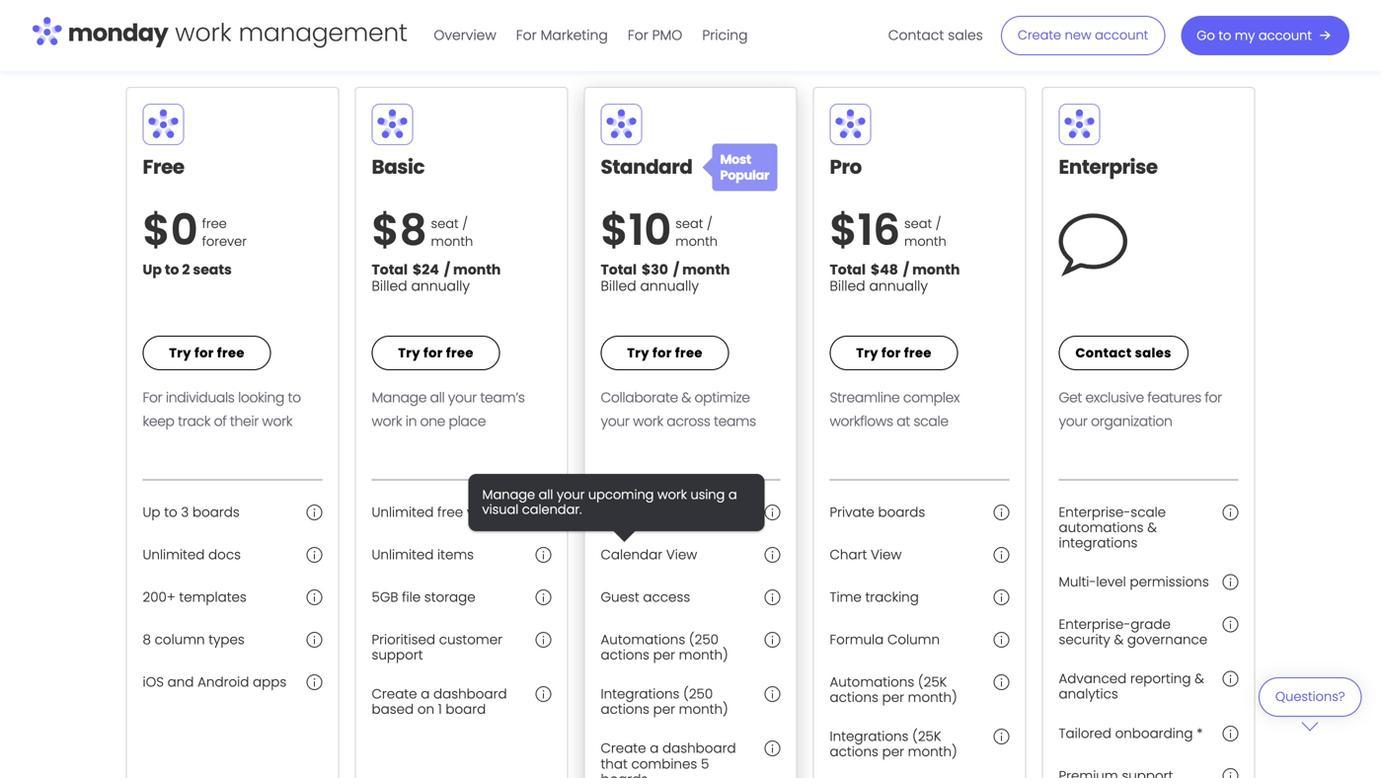Task type: vqa. For each thing, say whether or not it's contained in the screenshot.
either:
no



Task type: describe. For each thing, give the bounding box(es) containing it.
work for collaborate & optimize your work across teams
[[633, 412, 663, 431]]

upcoming
[[588, 486, 654, 504]]

billed for $8
[[372, 276, 407, 295]]

& inside advanced reporting & analytics
[[1195, 670, 1204, 688]]

& inside collaborate & optimize your work across teams
[[682, 388, 691, 407]]

unlimited up unlimited items at left
[[372, 503, 434, 521]]

info copy image for multi-level permissions
[[1223, 574, 1239, 590]]

to inside $0 free forever up to 2 seats
[[165, 260, 179, 280]]

per for integrations (25k actions per month)
[[882, 743, 904, 761]]

$16 seat / month total $48 / month billed annually
[[830, 200, 960, 295]]

manage for manage all your team's work in one place
[[372, 388, 427, 407]]

info copy image for prioritised customer support
[[536, 632, 551, 648]]

(250 for integrations
[[683, 685, 713, 703]]

storage
[[424, 588, 476, 606]]

team
[[182, 42, 219, 62]]

choose
[[126, 42, 179, 62]]

seat for $16
[[904, 215, 932, 233]]

access
[[643, 588, 690, 606]]

looking
[[238, 388, 284, 407]]

view for $16
[[871, 546, 902, 564]]

info copy image for create a dashboard based on 1 board
[[536, 686, 551, 702]]

using
[[691, 486, 725, 504]]

contact sales button inside main element
[[878, 20, 993, 51]]

manage all your team's work in one place
[[372, 388, 525, 431]]

column
[[155, 630, 205, 649]]

enterprise- for automations
[[1059, 503, 1131, 521]]

month) for integrations (250 actions per month)
[[679, 700, 728, 718]]

for for $16
[[882, 344, 901, 362]]

integrations for integrations (25k actions per month)
[[830, 727, 909, 746]]

& left 'gantt'
[[659, 503, 669, 521]]

across
[[667, 412, 710, 431]]

teams
[[714, 412, 756, 431]]

android
[[198, 673, 249, 691]]

streamline
[[830, 388, 900, 407]]

up inside $0 free forever up to 2 seats
[[143, 260, 162, 280]]

get
[[1059, 388, 1082, 407]]

boards inside create a dashboard that combines 5 boards
[[601, 770, 648, 778]]

templates
[[179, 588, 247, 606]]

multi-level permissions
[[1059, 573, 1209, 591]]

create a dashboard based on 1 board
[[372, 685, 507, 718]]

for individuals looking to keep track of their work
[[143, 388, 301, 431]]

most
[[720, 150, 751, 168]]

try for $10
[[627, 344, 650, 362]]

your inside get exclusive features for your organization
[[1059, 412, 1088, 431]]

optimize
[[695, 388, 750, 407]]

info copy image for 200+ templates
[[307, 589, 322, 605]]

info copy image for unlimited docs
[[307, 547, 322, 563]]

month right $30
[[682, 260, 730, 280]]

save
[[1119, 42, 1152, 62]]

info copy image for time tracking
[[994, 589, 1010, 605]]

actions for integrations (25k actions per month)
[[830, 743, 879, 761]]

viewers
[[467, 503, 516, 521]]

1
[[438, 700, 442, 718]]

time
[[830, 588, 862, 606]]

calendar.
[[522, 501, 582, 518]]

annually for $8
[[411, 276, 470, 295]]

team's
[[480, 388, 525, 407]]

onboarding
[[1115, 724, 1193, 742]]

your inside manage all your upcoming work using a visual calendar.
[[557, 486, 585, 504]]

try for free button for $8
[[372, 336, 500, 370]]

seats
[[193, 260, 232, 280]]

try for free button for $0
[[143, 336, 271, 370]]

calendar
[[601, 546, 663, 564]]

go to my account button
[[1181, 16, 1350, 55]]

pro
[[830, 153, 862, 181]]

a inside manage all your upcoming work using a visual calendar.
[[729, 486, 737, 504]]

free for $0
[[217, 344, 245, 362]]

standard
[[601, 153, 693, 181]]

to inside "for individuals looking to keep track of their work"
[[288, 388, 301, 407]]

your inside collaborate & optimize your work across teams
[[601, 412, 630, 431]]

try for free for $10
[[627, 344, 703, 362]]

month right $16
[[904, 233, 947, 250]]

contact inside main element
[[888, 26, 944, 45]]

for pmo
[[628, 26, 683, 45]]

dashboard for 5
[[663, 739, 736, 757]]

board
[[446, 700, 486, 718]]

my
[[1235, 27, 1255, 44]]

info copy image for advanced reporting & analytics
[[1223, 671, 1239, 687]]

dashboard for 1
[[433, 685, 507, 703]]

collaborate
[[601, 388, 678, 407]]

a for create a dashboard based on 1 board
[[421, 685, 430, 703]]

prioritised customer support
[[372, 630, 503, 664]]

info copy image for unlimited free viewers
[[536, 505, 551, 520]]

free for $10
[[675, 344, 703, 362]]

for for $10
[[653, 344, 672, 362]]

free left the viewers
[[437, 503, 463, 521]]

info copy image for create a dashboard that combines 5 boards
[[765, 741, 780, 757]]

unlimited for $8
[[372, 546, 434, 564]]

analytics
[[1059, 685, 1118, 703]]

enterprise- for security
[[1059, 615, 1131, 633]]

info copy image for 8 column types
[[307, 632, 322, 648]]

$16
[[830, 200, 900, 260]]

tracking
[[865, 588, 919, 606]]

5gb file storage
[[372, 588, 476, 606]]

scale inside the streamline complex workflows at scale
[[914, 412, 949, 431]]

a for create a dashboard that combines 5 boards
[[650, 739, 659, 757]]

your inside manage all your team's work in one place
[[448, 388, 477, 407]]

security
[[1059, 631, 1110, 649]]

based
[[372, 700, 414, 718]]

$10 seat / month total $30 / month billed annually
[[601, 200, 730, 295]]

ios
[[143, 673, 164, 691]]

200+
[[143, 588, 175, 606]]

create new account
[[1018, 26, 1149, 44]]

info copy image for enterprise-scale automations & integrations
[[1223, 505, 1239, 520]]

work for manage all your team's work in one place
[[372, 412, 402, 431]]

manage all your upcoming work using a visual calendar.
[[482, 486, 737, 518]]

governance
[[1127, 631, 1208, 649]]

info copy image for integrations (250 actions per month)
[[765, 686, 780, 702]]

(25k for integrations
[[912, 727, 941, 746]]

info copy image for 5gb file storage
[[536, 589, 551, 605]]

2 up from the top
[[143, 503, 160, 521]]

guest
[[601, 588, 639, 606]]

8 column types
[[143, 630, 245, 649]]

create for create new account
[[1018, 26, 1061, 44]]

for for $8
[[424, 344, 443, 362]]

total for $8
[[372, 260, 408, 280]]

size:
[[223, 42, 251, 62]]

month right $48 at the right top of page
[[912, 260, 960, 280]]

unlimited for $0
[[143, 546, 205, 564]]

info copy image for guest access
[[765, 589, 780, 605]]

pricing link
[[692, 20, 758, 51]]

up to 3 boards
[[143, 503, 240, 521]]

info copy image for up to 3 boards
[[307, 505, 322, 520]]

streamline complex workflows at scale
[[830, 388, 960, 431]]

try for free for $0
[[169, 344, 245, 362]]

1 horizontal spatial contact sales
[[1076, 344, 1172, 362]]

for marketing link
[[506, 20, 618, 51]]

|
[[1188, 42, 1192, 62]]

view for $10
[[666, 546, 697, 564]]

2 horizontal spatial boards
[[878, 503, 925, 521]]

info copy image for enterprise-grade security & governance
[[1223, 617, 1239, 633]]

info copy image for tailored onboarding *
[[1223, 725, 1239, 741]]

annually for $16
[[869, 276, 928, 295]]

advanced
[[1059, 670, 1127, 688]]

types
[[209, 630, 245, 649]]

and
[[167, 673, 194, 691]]

try for free button for $16
[[830, 336, 958, 370]]

combines
[[631, 755, 697, 773]]

individuals
[[166, 388, 235, 407]]

yearly save 18% | monthly
[[1074, 42, 1255, 62]]

1 horizontal spatial contact sales button
[[1059, 336, 1189, 370]]

to inside button
[[1219, 27, 1232, 44]]

manage for manage all your upcoming work using a visual calendar.
[[482, 486, 535, 504]]

month) for automations (250 actions per month)
[[679, 646, 728, 664]]

all for visual
[[539, 486, 553, 504]]

$0 free forever up to 2 seats
[[143, 200, 247, 280]]

for for $0
[[195, 344, 214, 362]]



Task type: locate. For each thing, give the bounding box(es) containing it.
create left new
[[1018, 26, 1061, 44]]

work left using at bottom
[[658, 486, 687, 504]]

free right '$0'
[[202, 215, 227, 233]]

3 seat from the left
[[904, 215, 932, 233]]

total left $48 at the right top of page
[[830, 260, 866, 280]]

try for free up collaborate
[[627, 344, 703, 362]]

create new account button
[[1001, 16, 1165, 55]]

to right looking
[[288, 388, 301, 407]]

1 vertical spatial dashboard
[[663, 739, 736, 757]]

per inside integrations (250 actions per month)
[[653, 700, 675, 718]]

for up collaborate
[[653, 344, 672, 362]]

1 vertical spatial enterprise-
[[1059, 615, 1131, 633]]

enterprise-grade security & governance
[[1059, 615, 1208, 649]]

view
[[666, 546, 697, 564], [871, 546, 902, 564]]

actions inside integrations (25k actions per month)
[[830, 743, 879, 761]]

1 horizontal spatial dashboard
[[663, 739, 736, 757]]

for for for pmo
[[628, 26, 648, 45]]

0 horizontal spatial a
[[421, 685, 430, 703]]

automations for automations (25k actions per month)
[[830, 673, 914, 691]]

0 vertical spatial dashboard
[[433, 685, 507, 703]]

per up integrations (25k actions per month)
[[882, 688, 904, 707]]

forever
[[202, 233, 247, 250]]

your left upcoming
[[557, 486, 585, 504]]

timeline & gantt views
[[601, 503, 750, 521]]

0 vertical spatial integrations
[[601, 685, 680, 703]]

billed inside the $8 seat / month total $24 / month billed annually
[[372, 276, 407, 295]]

organization
[[1091, 412, 1172, 431]]

per inside integrations (25k actions per month)
[[882, 743, 904, 761]]

work down looking
[[262, 412, 292, 431]]

0 horizontal spatial scale
[[914, 412, 949, 431]]

of
[[214, 412, 227, 431]]

a right that
[[650, 739, 659, 757]]

try for free button up collaborate
[[601, 336, 729, 370]]

1 horizontal spatial all
[[539, 486, 553, 504]]

integrations for integrations (250 actions per month)
[[601, 685, 680, 703]]

in
[[406, 412, 417, 431]]

& up across
[[682, 388, 691, 407]]

view right chart
[[871, 546, 902, 564]]

dashboard down integrations (250 actions per month)
[[663, 739, 736, 757]]

1 horizontal spatial integrations
[[830, 727, 909, 746]]

2 vertical spatial create
[[601, 739, 646, 757]]

month right $24
[[453, 260, 501, 280]]

1 seat from the left
[[431, 215, 459, 233]]

boards right private
[[878, 503, 925, 521]]

automations down guest access
[[601, 630, 685, 649]]

1 vertical spatial contact
[[1076, 344, 1132, 362]]

seat inside the $8 seat / month total $24 / month billed annually
[[431, 215, 459, 233]]

2 billed from the left
[[601, 276, 636, 295]]

try for free for $8
[[398, 344, 474, 362]]

1 horizontal spatial annually
[[640, 276, 699, 295]]

monday.com work management image
[[32, 13, 408, 54]]

0 horizontal spatial billed
[[372, 276, 407, 295]]

0 horizontal spatial contact sales button
[[878, 20, 993, 51]]

chart view
[[830, 546, 902, 564]]

scale inside enterprise-scale automations & integrations
[[1131, 503, 1166, 521]]

contact sales inside main element
[[888, 26, 983, 45]]

create for create a dashboard based on 1 board
[[372, 685, 417, 703]]

formula column
[[830, 630, 940, 649]]

free
[[202, 215, 227, 233], [217, 344, 245, 362], [446, 344, 474, 362], [675, 344, 703, 362], [904, 344, 932, 362], [437, 503, 463, 521]]

integrations down automations (250 actions per month)
[[601, 685, 680, 703]]

(250 down access at left bottom
[[689, 630, 719, 649]]

billed left $30
[[601, 276, 636, 295]]

1 vertical spatial contact sales button
[[1059, 336, 1189, 370]]

0 vertical spatial contact sales
[[888, 26, 983, 45]]

$0
[[143, 200, 198, 260]]

billed
[[372, 276, 407, 295], [601, 276, 636, 295], [830, 276, 866, 295]]

account right my
[[1259, 27, 1312, 44]]

(250 down automations (250 actions per month)
[[683, 685, 713, 703]]

questions?
[[1275, 688, 1345, 705]]

seat right $16
[[904, 215, 932, 233]]

(25k inside automations (25k actions per month)
[[918, 673, 947, 691]]

0 vertical spatial a
[[729, 486, 737, 504]]

a right using at bottom
[[729, 486, 737, 504]]

2 horizontal spatial annually
[[869, 276, 928, 295]]

try for free up manage all your team's work in one place
[[398, 344, 474, 362]]

1 enterprise- from the top
[[1059, 503, 1131, 521]]

actions up that
[[601, 700, 650, 718]]

your down collaborate
[[601, 412, 630, 431]]

0 vertical spatial contact
[[888, 26, 944, 45]]

info copy image for unlimited items
[[536, 547, 551, 563]]

2 horizontal spatial billed
[[830, 276, 866, 295]]

2 horizontal spatial for
[[628, 26, 648, 45]]

billed inside $16 seat / month total $48 / month billed annually
[[830, 276, 866, 295]]

views
[[713, 503, 750, 521]]

200+ templates
[[143, 588, 247, 606]]

manage
[[372, 388, 427, 407], [482, 486, 535, 504]]

per inside automations (25k actions per month)
[[882, 688, 904, 707]]

2 try from the left
[[398, 344, 420, 362]]

& inside enterprise-scale automations & integrations
[[1147, 518, 1157, 537]]

automations
[[601, 630, 685, 649], [830, 673, 914, 691]]

try for $0
[[169, 344, 191, 362]]

0 horizontal spatial contact sales
[[888, 26, 983, 45]]

up left "3"
[[143, 503, 160, 521]]

(250 inside automations (250 actions per month)
[[689, 630, 719, 649]]

try up streamline
[[856, 344, 879, 362]]

3 billed from the left
[[830, 276, 866, 295]]

automations (25k actions per month)
[[830, 673, 957, 707]]

2 annually from the left
[[640, 276, 699, 295]]

dashboard inside create a dashboard that combines 5 boards
[[663, 739, 736, 757]]

automations down formula column
[[830, 673, 914, 691]]

0 vertical spatial up
[[143, 260, 162, 280]]

(25k down 'column'
[[918, 673, 947, 691]]

actions for automations (250 actions per month)
[[601, 646, 650, 664]]

1 vertical spatial create
[[372, 685, 417, 703]]

actions inside automations (250 actions per month)
[[601, 646, 650, 664]]

total left $24
[[372, 260, 408, 280]]

0 horizontal spatial for
[[143, 388, 162, 407]]

0 horizontal spatial integrations
[[601, 685, 680, 703]]

monthly
[[1202, 42, 1255, 62]]

annually for $10
[[640, 276, 699, 295]]

billed for $10
[[601, 276, 636, 295]]

actions for integrations (250 actions per month)
[[601, 700, 650, 718]]

1 view from the left
[[666, 546, 697, 564]]

per for automations (25k actions per month)
[[882, 688, 904, 707]]

enterprise- down level
[[1059, 615, 1131, 633]]

up left 2
[[143, 260, 162, 280]]

unlimited items
[[372, 546, 474, 564]]

month) inside automations (250 actions per month)
[[679, 646, 728, 664]]

work inside collaborate & optimize your work across teams
[[633, 412, 663, 431]]

a inside create a dashboard that combines 5 boards
[[650, 739, 659, 757]]

8
[[143, 630, 151, 649]]

for pmo link
[[618, 20, 692, 51]]

annually inside the $8 seat / month total $24 / month billed annually
[[411, 276, 470, 295]]

for for for marketing
[[516, 26, 537, 45]]

work left in
[[372, 412, 402, 431]]

annually down the $10
[[640, 276, 699, 295]]

for up keep
[[143, 388, 162, 407]]

create inside button
[[1018, 26, 1061, 44]]

enterprise- inside enterprise-grade security & governance
[[1059, 615, 1131, 633]]

1 horizontal spatial contact
[[1076, 344, 1132, 362]]

billed left $24
[[372, 276, 407, 295]]

4 try for free from the left
[[856, 344, 932, 362]]

a inside create a dashboard based on 1 board
[[421, 685, 430, 703]]

account
[[1095, 26, 1149, 44], [1259, 27, 1312, 44]]

private boards
[[830, 503, 925, 521]]

1 horizontal spatial boards
[[601, 770, 648, 778]]

billed left $48 at the right top of page
[[830, 276, 866, 295]]

0 horizontal spatial create
[[372, 685, 417, 703]]

for up streamline
[[882, 344, 901, 362]]

total inside $16 seat / month total $48 / month billed annually
[[830, 260, 866, 280]]

info copy image for integrations (25k actions per month)
[[994, 729, 1010, 745]]

0 horizontal spatial account
[[1095, 26, 1149, 44]]

try for free button up the individuals
[[143, 336, 271, 370]]

dashboard down customer
[[433, 685, 507, 703]]

for up manage all your team's work in one place
[[424, 344, 443, 362]]

total
[[372, 260, 408, 280], [601, 260, 637, 280], [830, 260, 866, 280]]

all
[[430, 388, 445, 407], [539, 486, 553, 504]]

billed inside '$10 seat / month total $30 / month billed annually'
[[601, 276, 636, 295]]

all up one
[[430, 388, 445, 407]]

integrations inside integrations (250 actions per month)
[[601, 685, 680, 703]]

1 vertical spatial contact sales
[[1076, 344, 1172, 362]]

(25k down automations (25k actions per month)
[[912, 727, 941, 746]]

unlimited free viewers
[[372, 503, 516, 521]]

total inside the $8 seat / month total $24 / month billed annually
[[372, 260, 408, 280]]

2 horizontal spatial create
[[1018, 26, 1061, 44]]

apps
[[253, 673, 287, 691]]

actions inside automations (25k actions per month)
[[830, 688, 879, 707]]

sales inside main element
[[948, 26, 983, 45]]

try for free button up streamline
[[830, 336, 958, 370]]

info copy image for automations (25k actions per month)
[[994, 674, 1010, 690]]

*
[[1197, 724, 1203, 742]]

2 horizontal spatial a
[[729, 486, 737, 504]]

1 up from the top
[[143, 260, 162, 280]]

month) up integrations (250 actions per month)
[[679, 646, 728, 664]]

2 horizontal spatial total
[[830, 260, 866, 280]]

0 vertical spatial create
[[1018, 26, 1061, 44]]

unlimited down "3"
[[143, 546, 205, 564]]

automations inside automations (25k actions per month)
[[830, 673, 914, 691]]

0 vertical spatial enterprise-
[[1059, 503, 1131, 521]]

choose team size:
[[126, 42, 251, 62]]

1 horizontal spatial billed
[[601, 276, 636, 295]]

for inside "for individuals looking to keep track of their work"
[[143, 388, 162, 407]]

annually down $16
[[869, 276, 928, 295]]

advanced reporting & analytics
[[1059, 670, 1204, 703]]

0 vertical spatial (250
[[689, 630, 719, 649]]

manage inside manage all your upcoming work using a visual calendar.
[[482, 486, 535, 504]]

month up $24
[[431, 233, 473, 250]]

free for $8
[[446, 344, 474, 362]]

1 horizontal spatial seat
[[676, 215, 703, 233]]

0 vertical spatial all
[[430, 388, 445, 407]]

marketing
[[541, 26, 608, 45]]

free up complex
[[904, 344, 932, 362]]

4 try for free button from the left
[[830, 336, 958, 370]]

1 total from the left
[[372, 260, 408, 280]]

reporting
[[1130, 670, 1191, 688]]

timeline
[[601, 503, 656, 521]]

$30
[[642, 260, 668, 280]]

try for $8
[[398, 344, 420, 362]]

get exclusive features for your organization
[[1059, 388, 1222, 431]]

1 vertical spatial manage
[[482, 486, 535, 504]]

work for manage all your upcoming work using a visual calendar.
[[658, 486, 687, 504]]

new
[[1065, 26, 1092, 44]]

integrations (25k actions per month)
[[830, 727, 957, 761]]

1 try from the left
[[169, 344, 191, 362]]

month) inside integrations (25k actions per month)
[[908, 743, 957, 761]]

1 horizontal spatial view
[[871, 546, 902, 564]]

a left the 1
[[421, 685, 430, 703]]

column
[[888, 630, 940, 649]]

try for free button for $10
[[601, 336, 729, 370]]

3 try for free button from the left
[[601, 336, 729, 370]]

automations inside automations (250 actions per month)
[[601, 630, 685, 649]]

1 horizontal spatial automations
[[830, 673, 914, 691]]

all inside manage all your team's work in one place
[[430, 388, 445, 407]]

chart
[[830, 546, 867, 564]]

create a dashboard that combines 5 boards
[[601, 739, 736, 778]]

0 vertical spatial sales
[[948, 26, 983, 45]]

to right go
[[1219, 27, 1232, 44]]

questions? button
[[1259, 677, 1362, 731]]

total inside '$10 seat / month total $30 / month billed annually'
[[601, 260, 637, 280]]

info copy image for chart view
[[994, 547, 1010, 563]]

your down get
[[1059, 412, 1088, 431]]

& right security
[[1114, 631, 1124, 649]]

1 vertical spatial integrations
[[830, 727, 909, 746]]

1 annually from the left
[[411, 276, 470, 295]]

per down automations (25k actions per month)
[[882, 743, 904, 761]]

(250 for automations
[[689, 630, 719, 649]]

1 vertical spatial up
[[143, 503, 160, 521]]

1 horizontal spatial for
[[516, 26, 537, 45]]

0 horizontal spatial automations
[[601, 630, 685, 649]]

1 horizontal spatial create
[[601, 739, 646, 757]]

scale down complex
[[914, 412, 949, 431]]

workflows
[[830, 412, 893, 431]]

seat inside $16 seat / month total $48 / month billed annually
[[904, 215, 932, 233]]

0 horizontal spatial annually
[[411, 276, 470, 295]]

go to my account
[[1197, 27, 1312, 44]]

create left "on"
[[372, 685, 417, 703]]

free up looking
[[217, 344, 245, 362]]

total left $30
[[601, 260, 637, 280]]

tailored
[[1059, 724, 1112, 742]]

seat for $8
[[431, 215, 459, 233]]

1 horizontal spatial total
[[601, 260, 637, 280]]

2
[[182, 260, 190, 280]]

info copy image for automations (250 actions per month)
[[765, 632, 780, 648]]

create inside create a dashboard based on 1 board
[[372, 685, 417, 703]]

work inside "for individuals looking to keep track of their work"
[[262, 412, 292, 431]]

1 vertical spatial (250
[[683, 685, 713, 703]]

per for automations (250 actions per month)
[[653, 646, 675, 664]]

month) inside integrations (250 actions per month)
[[679, 700, 728, 718]]

per up create a dashboard that combines 5 boards at bottom
[[653, 700, 675, 718]]

free for $16
[[904, 344, 932, 362]]

pmo
[[652, 26, 683, 45]]

for for for individuals looking to keep track of their work
[[143, 388, 162, 407]]

2 seat from the left
[[676, 215, 703, 233]]

1 vertical spatial (25k
[[912, 727, 941, 746]]

work inside manage all your team's work in one place
[[372, 412, 402, 431]]

main element
[[424, 0, 1350, 71]]

1 vertical spatial sales
[[1135, 344, 1172, 362]]

$24
[[413, 260, 439, 280]]

actions down guest
[[601, 646, 650, 664]]

(25k
[[918, 673, 947, 691], [912, 727, 941, 746]]

billed for $16
[[830, 276, 866, 295]]

prioritised
[[372, 630, 435, 649]]

try for free for $16
[[856, 344, 932, 362]]

per for integrations (250 actions per month)
[[653, 700, 675, 718]]

all inside manage all your upcoming work using a visual calendar.
[[539, 486, 553, 504]]

month) for automations (25k actions per month)
[[908, 688, 957, 707]]

pricing
[[702, 26, 748, 45]]

2 try for free from the left
[[398, 344, 474, 362]]

seat for $10
[[676, 215, 703, 233]]

per up integrations (250 actions per month)
[[653, 646, 675, 664]]

contact sales
[[888, 26, 983, 45], [1076, 344, 1172, 362]]

5
[[701, 755, 709, 773]]

seat right $8
[[431, 215, 459, 233]]

0 horizontal spatial all
[[430, 388, 445, 407]]

per inside automations (250 actions per month)
[[653, 646, 675, 664]]

3 try for free from the left
[[627, 344, 703, 362]]

work down collaborate
[[633, 412, 663, 431]]

create for create a dashboard that combines 5 boards
[[601, 739, 646, 757]]

2 view from the left
[[871, 546, 902, 564]]

1 vertical spatial all
[[539, 486, 553, 504]]

contact
[[888, 26, 944, 45], [1076, 344, 1132, 362]]

& inside enterprise-grade security & governance
[[1114, 631, 1124, 649]]

month right the $10
[[676, 233, 718, 250]]

free inside $0 free forever up to 2 seats
[[202, 215, 227, 233]]

$10
[[601, 200, 672, 260]]

place
[[449, 412, 486, 431]]

at
[[897, 412, 910, 431]]

for left 'pmo'
[[628, 26, 648, 45]]

try for $16
[[856, 344, 879, 362]]

dashboard inside create a dashboard based on 1 board
[[433, 685, 507, 703]]

popular
[[720, 166, 769, 184]]

to left "3"
[[164, 503, 177, 521]]

yearly
[[1074, 42, 1115, 62]]

0 vertical spatial automations
[[601, 630, 685, 649]]

1 horizontal spatial sales
[[1135, 344, 1172, 362]]

your up place at the bottom left of the page
[[448, 388, 477, 407]]

try for free up streamline
[[856, 344, 932, 362]]

boards right "3"
[[193, 503, 240, 521]]

actions for automations (25k actions per month)
[[830, 688, 879, 707]]

multi-
[[1059, 573, 1096, 591]]

permissions
[[1130, 573, 1209, 591]]

total for $16
[[830, 260, 866, 280]]

2 enterprise- from the top
[[1059, 615, 1131, 633]]

free up optimize
[[675, 344, 703, 362]]

$8 seat / month total $24 / month billed annually
[[372, 200, 501, 295]]

actions inside integrations (250 actions per month)
[[601, 700, 650, 718]]

0 horizontal spatial boards
[[193, 503, 240, 521]]

month) inside automations (25k actions per month)
[[908, 688, 957, 707]]

manage inside manage all your team's work in one place
[[372, 388, 427, 407]]

0 vertical spatial scale
[[914, 412, 949, 431]]

0 horizontal spatial manage
[[372, 388, 427, 407]]

try up in
[[398, 344, 420, 362]]

& right reporting
[[1195, 670, 1204, 688]]

month) up '5'
[[679, 700, 728, 718]]

18%
[[1156, 42, 1178, 62]]

enterprise- inside enterprise-scale automations & integrations
[[1059, 503, 1131, 521]]

1 horizontal spatial scale
[[1131, 503, 1166, 521]]

0 horizontal spatial total
[[372, 260, 408, 280]]

seat inside '$10 seat / month total $30 / month billed annually'
[[676, 215, 703, 233]]

info copy image
[[765, 505, 780, 520], [1223, 505, 1239, 520], [536, 547, 551, 563], [765, 547, 780, 563], [1223, 574, 1239, 590], [765, 589, 780, 605], [307, 632, 322, 648], [536, 632, 551, 648], [307, 674, 322, 690], [536, 686, 551, 702], [765, 686, 780, 702], [765, 741, 780, 757], [1223, 768, 1239, 778]]

docs
[[208, 546, 241, 564]]

total for $10
[[601, 260, 637, 280]]

all for place
[[430, 388, 445, 407]]

(25k inside integrations (25k actions per month)
[[912, 727, 941, 746]]

info copy image
[[307, 505, 322, 520], [536, 505, 551, 520], [994, 505, 1010, 520], [307, 547, 322, 563], [994, 547, 1010, 563], [307, 589, 322, 605], [536, 589, 551, 605], [994, 589, 1010, 605], [1223, 617, 1239, 633], [765, 632, 780, 648], [994, 632, 1010, 648], [1223, 671, 1239, 687], [994, 674, 1010, 690], [1223, 725, 1239, 741], [994, 729, 1010, 745]]

$8
[[372, 200, 427, 260]]

try for free
[[169, 344, 245, 362], [398, 344, 474, 362], [627, 344, 703, 362], [856, 344, 932, 362]]

integrations inside integrations (25k actions per month)
[[830, 727, 909, 746]]

work inside manage all your upcoming work using a visual calendar.
[[658, 486, 687, 504]]

month) down automations (25k actions per month)
[[908, 743, 957, 761]]

that
[[601, 755, 628, 773]]

annually inside $16 seat / month total $48 / month billed annually
[[869, 276, 928, 295]]

0 vertical spatial manage
[[372, 388, 427, 407]]

3 try from the left
[[627, 344, 650, 362]]

2 total from the left
[[601, 260, 637, 280]]

1 vertical spatial a
[[421, 685, 430, 703]]

0 horizontal spatial view
[[666, 546, 697, 564]]

overview link
[[424, 20, 506, 51]]

1 vertical spatial automations
[[830, 673, 914, 691]]

0 vertical spatial (25k
[[918, 673, 947, 691]]

annually down $8
[[411, 276, 470, 295]]

2 try for free button from the left
[[372, 336, 500, 370]]

3 total from the left
[[830, 260, 866, 280]]

all right visual
[[539, 486, 553, 504]]

(250 inside integrations (250 actions per month)
[[683, 685, 713, 703]]

$48
[[871, 260, 898, 280]]

1 horizontal spatial manage
[[482, 486, 535, 504]]

1 billed from the left
[[372, 276, 407, 295]]

2 horizontal spatial seat
[[904, 215, 932, 233]]

info copy image for formula column
[[994, 632, 1010, 648]]

scale up 'integrations'
[[1131, 503, 1166, 521]]

1 try for free from the left
[[169, 344, 245, 362]]

actions down formula
[[830, 688, 879, 707]]

gantt
[[672, 503, 710, 521]]

create down integrations (250 actions per month)
[[601, 739, 646, 757]]

annually inside '$10 seat / month total $30 / month billed annually'
[[640, 276, 699, 295]]

for marketing
[[516, 26, 608, 45]]

unlimited up file
[[372, 546, 434, 564]]

0 vertical spatial contact sales button
[[878, 20, 993, 51]]

0 horizontal spatial dashboard
[[433, 685, 507, 703]]

3 annually from the left
[[869, 276, 928, 295]]

month) for integrations (25k actions per month)
[[908, 743, 957, 761]]

2 vertical spatial a
[[650, 739, 659, 757]]

file
[[402, 588, 421, 606]]

to left 2
[[165, 260, 179, 280]]

actions down automations (25k actions per month)
[[830, 743, 879, 761]]

try up collaborate
[[627, 344, 650, 362]]

0 horizontal spatial seat
[[431, 215, 459, 233]]

keep
[[143, 412, 174, 431]]

seat right the $10
[[676, 215, 703, 233]]

1 horizontal spatial account
[[1259, 27, 1312, 44]]

one
[[420, 412, 445, 431]]

1 horizontal spatial a
[[650, 739, 659, 757]]

try for free button up manage all your team's work in one place
[[372, 336, 500, 370]]

visual
[[482, 501, 519, 518]]

4 try from the left
[[856, 344, 879, 362]]

free up manage all your team's work in one place
[[446, 344, 474, 362]]

0 horizontal spatial sales
[[948, 26, 983, 45]]

view down timeline & gantt views
[[666, 546, 697, 564]]

1 try for free button from the left
[[143, 336, 271, 370]]

info copy image for private boards
[[994, 505, 1010, 520]]

for up the individuals
[[195, 344, 214, 362]]

0 horizontal spatial contact
[[888, 26, 944, 45]]

month) down 'column'
[[908, 688, 957, 707]]

1 vertical spatial scale
[[1131, 503, 1166, 521]]

create inside create a dashboard that combines 5 boards
[[601, 739, 646, 757]]

(25k for automations
[[918, 673, 947, 691]]

boards left '5'
[[601, 770, 648, 778]]

info copy image for ios and android apps
[[307, 674, 322, 690]]

for right features
[[1205, 388, 1222, 407]]

automations for automations (250 actions per month)
[[601, 630, 685, 649]]

for inside get exclusive features for your organization
[[1205, 388, 1222, 407]]



